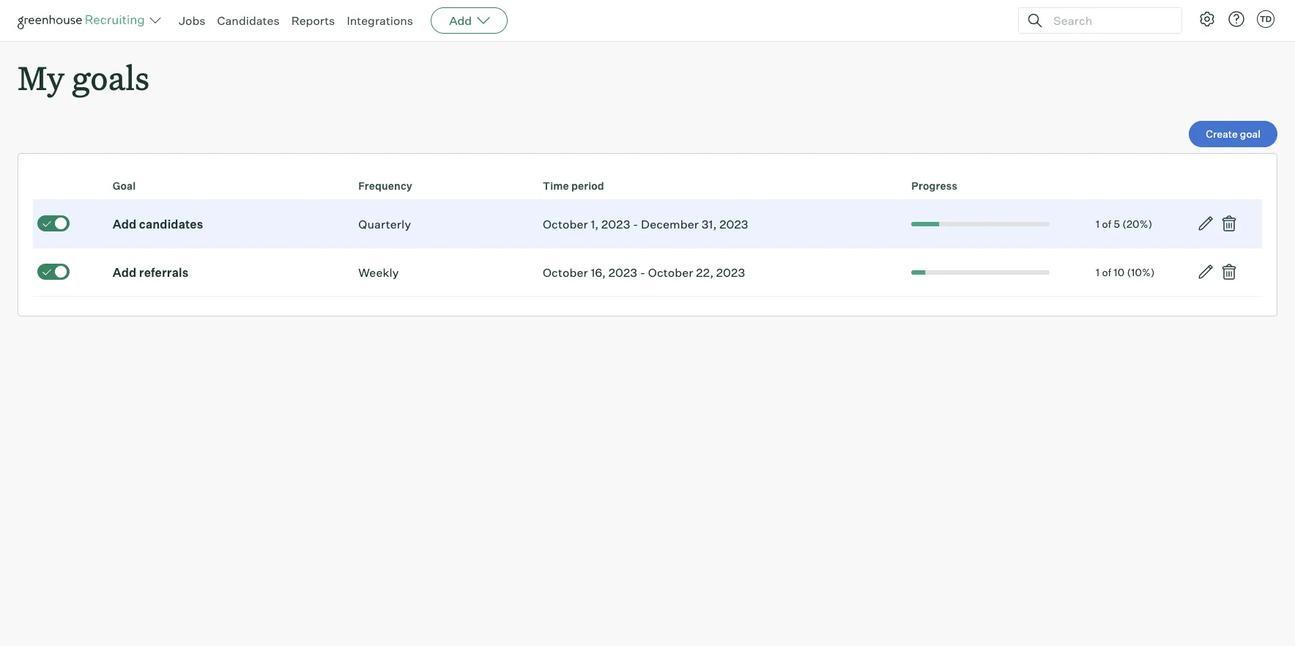 Task type: vqa. For each thing, say whether or not it's contained in the screenshot.
'23]
no



Task type: describe. For each thing, give the bounding box(es) containing it.
31,
[[702, 217, 717, 231]]

1 of 10 (10%)
[[1096, 266, 1155, 278]]

progress bar for october 1, 2023 - december 31, 2023
[[801, 222, 1050, 226]]

add for add referrals
[[113, 265, 137, 280]]

reports
[[291, 13, 335, 28]]

time period
[[543, 180, 604, 192]]

goal
[[1240, 128, 1261, 140]]

(20%)
[[1123, 217, 1153, 230]]

candidates
[[217, 13, 280, 28]]

td
[[1260, 14, 1272, 24]]

frequency
[[359, 180, 413, 192]]

create goal button
[[1190, 121, 1278, 147]]

october 1, 2023 - december 31, 2023
[[543, 217, 749, 231]]

1,
[[591, 217, 599, 231]]

2023 right the 31, at right top
[[720, 217, 749, 231]]

of for october 1, 2023 - december 31, 2023
[[1102, 217, 1112, 230]]

1 for october 1, 2023 - december 31, 2023
[[1096, 217, 1100, 230]]

add for add
[[449, 13, 472, 28]]

(10%)
[[1127, 266, 1155, 278]]

jobs
[[179, 13, 206, 28]]

5
[[1114, 217, 1120, 230]]

greenhouse recruiting image
[[18, 12, 149, 29]]

td button
[[1257, 10, 1275, 28]]

td button
[[1254, 7, 1278, 31]]

16,
[[591, 265, 606, 280]]

jobs link
[[179, 13, 206, 28]]

december
[[641, 217, 699, 231]]

my
[[18, 56, 64, 99]]

progress
[[912, 180, 958, 192]]

add button
[[431, 7, 508, 34]]

candidates link
[[217, 13, 280, 28]]

2023 right 16,
[[609, 265, 638, 280]]

goal
[[113, 180, 136, 192]]

1 for october 16, 2023 - october 22, 2023
[[1096, 266, 1100, 278]]

integrations
[[347, 13, 413, 28]]

referrals
[[139, 265, 189, 280]]

period
[[571, 180, 604, 192]]

add for add candidates
[[113, 217, 137, 231]]



Task type: locate. For each thing, give the bounding box(es) containing it.
of
[[1102, 217, 1112, 230], [1102, 266, 1112, 278]]

october left 16,
[[543, 265, 588, 280]]

- for october
[[640, 265, 646, 280]]

1 vertical spatial progress bar
[[787, 270, 1050, 275]]

october for october 1, 2023 - december 31, 2023
[[543, 217, 588, 231]]

edit goal icon image for october 16, 2023 - october 22, 2023
[[1198, 263, 1215, 281]]

my goals
[[18, 56, 150, 99]]

- right 16,
[[640, 265, 646, 280]]

2 remove goal icon image from the top
[[1221, 263, 1239, 281]]

of left 10
[[1102, 266, 1112, 278]]

1
[[1096, 217, 1100, 230], [1096, 266, 1100, 278]]

2023 right 22,
[[716, 265, 745, 280]]

quarterly
[[359, 217, 411, 231]]

None checkbox
[[37, 215, 70, 231]]

- left december
[[633, 217, 639, 231]]

candidates
[[139, 217, 203, 231]]

add candidates
[[113, 217, 203, 231]]

configure image
[[1199, 10, 1216, 28]]

october left 1,
[[543, 217, 588, 231]]

1 vertical spatial add
[[113, 217, 137, 231]]

2 vertical spatial add
[[113, 265, 137, 280]]

1 remove goal icon image from the top
[[1221, 215, 1239, 232]]

create
[[1206, 128, 1238, 140]]

1 left '5'
[[1096, 217, 1100, 230]]

0 vertical spatial remove goal icon image
[[1221, 215, 1239, 232]]

weekly
[[359, 265, 399, 280]]

1 left 10
[[1096, 266, 1100, 278]]

1 edit goal icon image from the top
[[1198, 215, 1215, 232]]

october for october 16, 2023 - october 22, 2023
[[543, 265, 588, 280]]

0 vertical spatial of
[[1102, 217, 1112, 230]]

22,
[[696, 265, 714, 280]]

0 vertical spatial 1
[[1096, 217, 1100, 230]]

0 vertical spatial add
[[449, 13, 472, 28]]

-
[[633, 217, 639, 231], [640, 265, 646, 280]]

progress bar for october 16, 2023 - october 22, 2023
[[787, 270, 1050, 275]]

0 horizontal spatial -
[[633, 217, 639, 231]]

of for october 16, 2023 - october 22, 2023
[[1102, 266, 1112, 278]]

remove goal icon image for october 1, 2023 - december 31, 2023
[[1221, 215, 1239, 232]]

progress bar
[[801, 222, 1050, 226], [787, 270, 1050, 275]]

0 vertical spatial edit goal icon image
[[1198, 215, 1215, 232]]

None checkbox
[[37, 264, 70, 280]]

1 of 5 (20%)
[[1096, 217, 1153, 230]]

2023 right 1,
[[602, 217, 631, 231]]

10
[[1114, 266, 1125, 278]]

edit goal icon image
[[1198, 215, 1215, 232], [1198, 263, 1215, 281]]

1 of from the top
[[1102, 217, 1112, 230]]

0 vertical spatial -
[[633, 217, 639, 231]]

goals
[[72, 56, 150, 99]]

remove goal icon image for october 16, 2023 - october 22, 2023
[[1221, 263, 1239, 281]]

2023
[[602, 217, 631, 231], [720, 217, 749, 231], [609, 265, 638, 280], [716, 265, 745, 280]]

- for december
[[633, 217, 639, 231]]

edit goal icon image right (20%) on the top
[[1198, 215, 1215, 232]]

edit goal icon image right (10%)
[[1198, 263, 1215, 281]]

1 vertical spatial remove goal icon image
[[1221, 263, 1239, 281]]

october
[[543, 217, 588, 231], [543, 265, 588, 280], [648, 265, 694, 280]]

1 vertical spatial of
[[1102, 266, 1112, 278]]

of left '5'
[[1102, 217, 1112, 230]]

time
[[543, 180, 569, 192]]

1 1 from the top
[[1096, 217, 1100, 230]]

add
[[449, 13, 472, 28], [113, 217, 137, 231], [113, 265, 137, 280]]

2 of from the top
[[1102, 266, 1112, 278]]

october 16, 2023 - october 22, 2023
[[543, 265, 745, 280]]

1 vertical spatial 1
[[1096, 266, 1100, 278]]

add inside 'popup button'
[[449, 13, 472, 28]]

1 vertical spatial -
[[640, 265, 646, 280]]

add referrals
[[113, 265, 189, 280]]

integrations link
[[347, 13, 413, 28]]

2 1 from the top
[[1096, 266, 1100, 278]]

october left 22,
[[648, 265, 694, 280]]

Search text field
[[1050, 10, 1169, 31]]

2 edit goal icon image from the top
[[1198, 263, 1215, 281]]

1 vertical spatial edit goal icon image
[[1198, 263, 1215, 281]]

remove goal icon image
[[1221, 215, 1239, 232], [1221, 263, 1239, 281]]

edit goal icon image for october 1, 2023 - december 31, 2023
[[1198, 215, 1215, 232]]

create goal
[[1206, 128, 1261, 140]]

1 horizontal spatial -
[[640, 265, 646, 280]]

0 vertical spatial progress bar
[[801, 222, 1050, 226]]

reports link
[[291, 13, 335, 28]]



